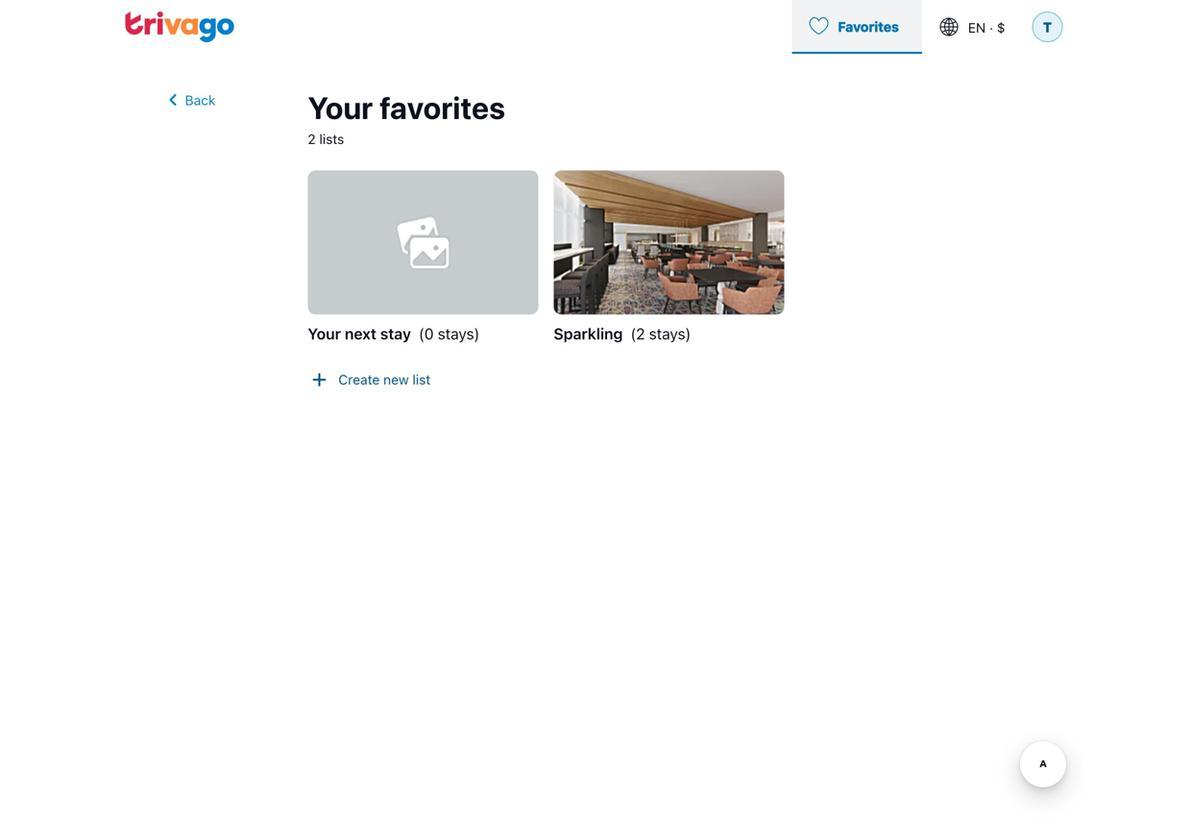 Task type: vqa. For each thing, say whether or not it's contained in the screenshot.
May
no



Task type: locate. For each thing, give the bounding box(es) containing it.
your
[[308, 89, 373, 126], [308, 325, 341, 343]]

stays) right (0
[[438, 325, 480, 343]]

back
[[185, 92, 216, 108]]

en
[[968, 20, 986, 36]]

your next stay (0 stays)
[[308, 325, 480, 343]]

sparkling image
[[554, 171, 784, 315]]

0 horizontal spatial stays)
[[438, 325, 480, 343]]

your inside your favorites 2 lists
[[308, 89, 373, 126]]

trivago logo image
[[125, 12, 235, 42]]

en · $ button
[[922, 0, 1028, 54]]

1 vertical spatial your
[[308, 325, 341, 343]]

stays) right (2
[[649, 325, 691, 343]]

favorites link
[[792, 0, 922, 54]]

·
[[989, 20, 993, 36]]

stays)
[[438, 325, 480, 343], [649, 325, 691, 343]]

sparkling
[[554, 325, 623, 343]]

1 horizontal spatial stays)
[[649, 325, 691, 343]]

1 your from the top
[[308, 89, 373, 126]]

2
[[308, 131, 316, 147]]

your left the next
[[308, 325, 341, 343]]

0 vertical spatial your
[[308, 89, 373, 126]]

your up the lists
[[308, 89, 373, 126]]

2 your from the top
[[308, 325, 341, 343]]



Task type: describe. For each thing, give the bounding box(es) containing it.
t
[[1043, 19, 1052, 35]]

$
[[997, 20, 1005, 36]]

your next stay image
[[308, 171, 538, 315]]

create
[[338, 372, 380, 388]]

favorites
[[838, 19, 899, 35]]

your for next
[[308, 325, 341, 343]]

next
[[345, 325, 376, 343]]

list
[[413, 372, 431, 388]]

stay
[[380, 325, 411, 343]]

create new list button
[[308, 368, 431, 391]]

1 stays) from the left
[[438, 325, 480, 343]]

2 stays) from the left
[[649, 325, 691, 343]]

create new list
[[338, 372, 431, 388]]

(2
[[630, 325, 645, 343]]

your favorites 2 lists
[[308, 89, 505, 147]]

favorites
[[379, 89, 505, 126]]

lists
[[319, 131, 344, 147]]

en · $
[[968, 20, 1005, 36]]

sparkling (2 stays)
[[554, 325, 691, 343]]

new
[[383, 372, 409, 388]]

(0
[[419, 325, 434, 343]]

your for favorites
[[308, 89, 373, 126]]

back button
[[162, 88, 216, 111]]

t button
[[1028, 0, 1067, 54]]



